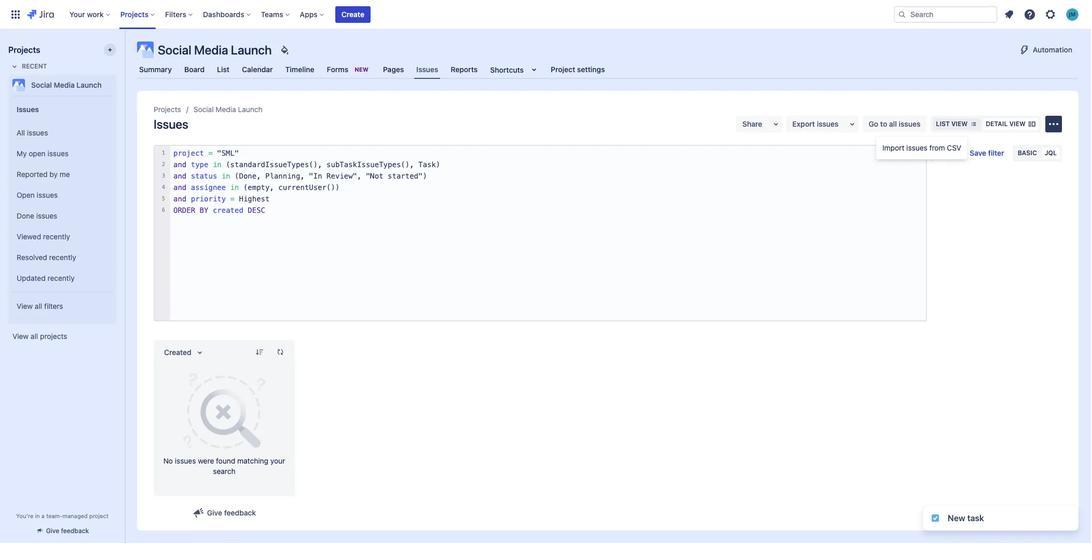 Task type: locate. For each thing, give the bounding box(es) containing it.
"in
[[309, 172, 322, 180]]

project inside project = "sml" and type in (standardissuetypes(), subtaskissuetypes(), task) and status in (done, planning, "in review", "not started") and assignee in (empty, currentuser()) and priority = highest order by created desc
[[173, 149, 204, 157]]

1 vertical spatial project
[[89, 512, 108, 519]]

open share dialog image
[[770, 118, 782, 130]]

= up type
[[208, 149, 213, 157]]

no issues were found matching your search
[[163, 456, 285, 475]]

all
[[17, 128, 25, 137]]

1 horizontal spatial list
[[936, 120, 950, 128]]

save
[[970, 148, 986, 157]]

highest
[[239, 195, 270, 203]]

order by image
[[194, 346, 206, 359]]

2 view from the left
[[1010, 120, 1026, 128]]

issues down the reported by me
[[37, 190, 58, 199]]

project = "sml" and type in (standardissuetypes(), subtaskissuetypes(), task) and status in (done, planning, "in review", "not started") and assignee in (empty, currentuser()) and priority = highest order by created desc
[[173, 149, 440, 214]]

priority
[[191, 195, 226, 203]]

add to starred image
[[113, 79, 126, 91]]

1 horizontal spatial social media launch link
[[194, 103, 263, 116]]

view inside view all filters link
[[17, 301, 33, 310]]

1 vertical spatial give feedback button
[[29, 522, 95, 539]]

1 vertical spatial projects
[[8, 45, 40, 55]]

all issues
[[17, 128, 48, 137]]

basic
[[1018, 149, 1037, 157]]

feedback
[[224, 508, 256, 517], [61, 527, 89, 535]]

project
[[173, 149, 204, 157], [89, 512, 108, 519]]

0 vertical spatial project
[[173, 149, 204, 157]]

detail view
[[986, 120, 1026, 128]]

1 horizontal spatial feedback
[[224, 508, 256, 517]]

issues left from
[[907, 143, 928, 152]]

0 horizontal spatial social media launch link
[[8, 75, 112, 96]]

appswitcher icon image
[[9, 8, 22, 21]]

1 vertical spatial give
[[46, 527, 59, 535]]

banner containing your work
[[0, 0, 1091, 29]]

0 vertical spatial projects
[[120, 10, 149, 18]]

recently
[[43, 232, 70, 241], [49, 253, 76, 261], [48, 273, 75, 282]]

found
[[216, 456, 235, 465]]

projects down the summary link
[[154, 105, 181, 114]]

media down list link
[[216, 105, 236, 114]]

give feedback down search
[[207, 508, 256, 517]]

list view
[[936, 120, 968, 128]]

import and bulk change issues image
[[1048, 118, 1060, 130]]

open
[[17, 190, 35, 199]]

new inside tab list
[[355, 66, 368, 73]]

jira image
[[27, 8, 54, 21], [27, 8, 54, 21]]

viewed recently
[[17, 232, 70, 241]]

projects right work
[[120, 10, 149, 18]]

primary element
[[6, 0, 894, 29]]

filters
[[165, 10, 186, 18]]

1 vertical spatial give feedback
[[46, 527, 89, 535]]

social media launch link down list link
[[194, 103, 263, 116]]

feedback for give feedback button to the top
[[224, 508, 256, 517]]

matching
[[237, 456, 268, 465]]

issues for the left social media launch 'link'
[[17, 105, 39, 113]]

timeline
[[285, 65, 314, 74]]

0 horizontal spatial list
[[217, 65, 230, 74]]

issues right export
[[817, 119, 839, 128]]

media up all issues link
[[54, 80, 75, 89]]

1 vertical spatial feedback
[[61, 527, 89, 535]]

1 vertical spatial issues
[[17, 105, 39, 113]]

issues down projects link
[[154, 117, 188, 131]]

0 vertical spatial social media launch link
[[8, 75, 112, 96]]

filters button
[[162, 6, 197, 23]]

banner
[[0, 0, 1091, 29]]

0 horizontal spatial project
[[89, 512, 108, 519]]

1 vertical spatial =
[[230, 195, 235, 203]]

1 vertical spatial recently
[[49, 253, 76, 261]]

1 vertical spatial all
[[35, 301, 42, 310]]

tab list
[[131, 60, 1085, 79]]

view
[[952, 120, 968, 128], [1010, 120, 1026, 128]]

new left task
[[948, 513, 965, 523]]

1 horizontal spatial give feedback
[[207, 508, 256, 517]]

1 and from the top
[[173, 160, 187, 169]]

0 vertical spatial list
[[217, 65, 230, 74]]

project right managed
[[89, 512, 108, 519]]

0 horizontal spatial give
[[46, 527, 59, 535]]

give feedback button down the you're in a team-managed project
[[29, 522, 95, 539]]

forms
[[327, 65, 348, 74]]

resolved recently
[[17, 253, 76, 261]]

open
[[29, 149, 46, 158]]

resolved recently link
[[12, 247, 112, 268]]

give feedback for give feedback button to the top
[[207, 508, 256, 517]]

launch
[[231, 43, 272, 57], [77, 80, 102, 89], [238, 105, 263, 114]]

0 vertical spatial view
[[17, 301, 33, 310]]

social media launch link down recent
[[8, 75, 112, 96]]

give down team-
[[46, 527, 59, 535]]

3 and from the top
[[173, 183, 187, 192]]

1 vertical spatial social media launch
[[31, 80, 102, 89]]

recently down done issues 'link' at the top left
[[43, 232, 70, 241]]

1 horizontal spatial issues
[[154, 117, 188, 131]]

2 vertical spatial projects
[[154, 105, 181, 114]]

issues right no
[[175, 456, 196, 465]]

viewed recently link
[[12, 226, 112, 247]]

1 horizontal spatial social
[[158, 43, 191, 57]]

issues for no issues were found matching your search
[[175, 456, 196, 465]]

social down recent
[[31, 80, 52, 89]]

2 vertical spatial media
[[216, 105, 236, 114]]

created
[[213, 206, 243, 214]]

all
[[889, 119, 897, 128], [35, 301, 42, 310], [31, 332, 38, 341]]

view
[[17, 301, 33, 310], [12, 332, 29, 341]]

issues right pages
[[416, 65, 438, 74]]

2 vertical spatial all
[[31, 332, 38, 341]]

view for list view
[[952, 120, 968, 128]]

list inside list link
[[217, 65, 230, 74]]

2 group from the top
[[12, 119, 112, 292]]

syntax help image
[[902, 149, 910, 157]]

search
[[213, 466, 236, 475]]

"not
[[366, 172, 383, 180]]

1 horizontal spatial view
[[1010, 120, 1026, 128]]

0 horizontal spatial issues
[[17, 105, 39, 113]]

recently down the viewed recently link
[[49, 253, 76, 261]]

0 vertical spatial social media launch
[[158, 43, 272, 57]]

0 vertical spatial issues
[[416, 65, 438, 74]]

recently for updated recently
[[48, 273, 75, 282]]

media
[[194, 43, 228, 57], [54, 80, 75, 89], [216, 105, 236, 114]]

sidebar navigation image
[[113, 42, 136, 62]]

1 vertical spatial new
[[948, 513, 965, 523]]

export issues
[[793, 119, 839, 128]]

all left filters
[[35, 301, 42, 310]]

0 horizontal spatial give feedback button
[[29, 522, 95, 539]]

2 vertical spatial recently
[[48, 273, 75, 282]]

media up list link
[[194, 43, 228, 57]]

go to all issues
[[869, 119, 921, 128]]

launch up calendar
[[231, 43, 272, 57]]

all issues link
[[12, 123, 112, 143]]

view inside view all projects link
[[12, 332, 29, 341]]

social media launch down list link
[[194, 105, 263, 114]]

0 horizontal spatial social
[[31, 80, 52, 89]]

issues inside button
[[817, 119, 839, 128]]

0 vertical spatial recently
[[43, 232, 70, 241]]

feedback down search
[[224, 508, 256, 517]]

0 horizontal spatial give feedback
[[46, 527, 89, 535]]

1 vertical spatial list
[[936, 120, 950, 128]]

issues
[[817, 119, 839, 128], [899, 119, 921, 128], [27, 128, 48, 137], [907, 143, 928, 152], [47, 149, 69, 158], [37, 190, 58, 199], [36, 211, 57, 220], [175, 456, 196, 465]]

list right the board
[[217, 65, 230, 74]]

pages
[[383, 65, 404, 74]]

1 horizontal spatial give feedback button
[[186, 505, 262, 521]]

projects
[[120, 10, 149, 18], [8, 45, 40, 55], [154, 105, 181, 114]]

view right detail
[[1010, 120, 1026, 128]]

= up created
[[230, 195, 235, 203]]

0 vertical spatial all
[[889, 119, 897, 128]]

projects for the projects popup button
[[120, 10, 149, 18]]

social
[[158, 43, 191, 57], [31, 80, 52, 89], [194, 105, 214, 114]]

issues for export issues
[[817, 119, 839, 128]]

updated recently link
[[12, 268, 112, 289]]

issues inside no issues were found matching your search
[[175, 456, 196, 465]]

new inside button
[[948, 513, 965, 523]]

board link
[[182, 60, 207, 79]]

view all filters link
[[12, 296, 112, 317]]

notifications image
[[1003, 8, 1015, 21]]

projects
[[40, 332, 67, 341]]

give feedback button down search
[[186, 505, 262, 521]]

new right the forms
[[355, 66, 368, 73]]

issues down all issues link
[[47, 149, 69, 158]]

2 vertical spatial issues
[[154, 117, 188, 131]]

apps button
[[297, 6, 328, 23]]

0 vertical spatial give feedback
[[207, 508, 256, 517]]

view down updated
[[17, 301, 33, 310]]

csv
[[947, 143, 962, 152]]

1 horizontal spatial give
[[207, 508, 222, 517]]

share
[[743, 119, 762, 128]]

give feedback down the you're in a team-managed project
[[46, 527, 89, 535]]

1 horizontal spatial projects
[[120, 10, 149, 18]]

1 horizontal spatial project
[[173, 149, 204, 157]]

launch left add to starred icon
[[77, 80, 102, 89]]

task
[[967, 513, 984, 523]]

0 horizontal spatial new
[[355, 66, 368, 73]]

1 vertical spatial view
[[12, 332, 29, 341]]

issues up the all issues
[[17, 105, 39, 113]]

2 vertical spatial social
[[194, 105, 214, 114]]

sort descending image
[[255, 348, 264, 356]]

shortcuts
[[490, 65, 524, 74]]

and
[[173, 160, 187, 169], [173, 172, 187, 180], [173, 183, 187, 192], [173, 195, 187, 203]]

issues up viewed recently
[[36, 211, 57, 220]]

1 horizontal spatial new
[[948, 513, 965, 523]]

0 vertical spatial =
[[208, 149, 213, 157]]

help image
[[1024, 8, 1036, 21]]

created
[[164, 348, 191, 357]]

all left projects
[[31, 332, 38, 341]]

social media launch down recent
[[31, 80, 102, 89]]

started")
[[388, 172, 427, 180]]

0 horizontal spatial feedback
[[61, 527, 89, 535]]

1 view from the left
[[952, 120, 968, 128]]

issues right all
[[27, 128, 48, 137]]

social up the summary in the left top of the page
[[158, 43, 191, 57]]

settings image
[[1045, 8, 1057, 21]]

search image
[[913, 147, 925, 159]]

view up csv
[[952, 120, 968, 128]]

view left projects
[[12, 332, 29, 341]]

2 horizontal spatial issues
[[416, 65, 438, 74]]

0 horizontal spatial view
[[952, 120, 968, 128]]

recently down "resolved recently" link
[[48, 273, 75, 282]]

1 group from the top
[[12, 96, 112, 323]]

give down search
[[207, 508, 222, 517]]

project up type
[[173, 149, 204, 157]]

dashboards
[[203, 10, 244, 18]]

social media launch up list link
[[158, 43, 272, 57]]

all right "to"
[[889, 119, 897, 128]]

teams button
[[258, 6, 294, 23]]

group
[[12, 96, 112, 323], [12, 119, 112, 292]]

0 vertical spatial new
[[355, 66, 368, 73]]

launch down calendar link
[[238, 105, 263, 114]]

feedback down managed
[[61, 527, 89, 535]]

automation button
[[1012, 42, 1079, 58]]

new for new task
[[948, 513, 965, 523]]

subtaskissuetypes(),
[[327, 160, 414, 169]]

social right projects link
[[194, 105, 214, 114]]

go to all issues link
[[863, 116, 927, 132]]

automation
[[1033, 45, 1073, 54]]

list up from
[[936, 120, 950, 128]]

projects up recent
[[8, 45, 40, 55]]

review",
[[327, 172, 362, 180]]

import issues from csv
[[883, 143, 962, 152]]

feedback for leftmost give feedback button
[[61, 527, 89, 535]]

your
[[69, 10, 85, 18]]

updated recently
[[17, 273, 75, 282]]

new
[[355, 66, 368, 73], [948, 513, 965, 523]]

2 horizontal spatial projects
[[154, 105, 181, 114]]

done issues
[[17, 211, 57, 220]]

issues inside "link"
[[47, 149, 69, 158]]

0 vertical spatial feedback
[[224, 508, 256, 517]]

social media launch
[[158, 43, 272, 57], [31, 80, 102, 89], [194, 105, 263, 114]]

in left a
[[35, 512, 40, 519]]

group containing issues
[[12, 96, 112, 323]]

group containing all issues
[[12, 119, 112, 292]]

set background color image
[[278, 44, 291, 56]]

projects inside popup button
[[120, 10, 149, 18]]

issues for open issues
[[37, 190, 58, 199]]



Task type: describe. For each thing, give the bounding box(es) containing it.
view for detail view
[[1010, 120, 1026, 128]]

view all filters
[[17, 301, 63, 310]]

issues for all issues
[[27, 128, 48, 137]]

2 vertical spatial launch
[[238, 105, 263, 114]]

resolved
[[17, 253, 47, 261]]

0 horizontal spatial projects
[[8, 45, 40, 55]]

create button
[[335, 6, 371, 23]]

projects for projects link
[[154, 105, 181, 114]]

dashboards button
[[200, 6, 255, 23]]

me
[[60, 170, 70, 178]]

settings
[[577, 65, 605, 74]]

1 vertical spatial media
[[54, 80, 75, 89]]

refresh image
[[276, 348, 284, 356]]

project settings
[[551, 65, 605, 74]]

2 and from the top
[[173, 172, 187, 180]]

all for projects
[[31, 332, 38, 341]]

2 vertical spatial social media launch
[[194, 105, 263, 114]]

issues for import issues from csv
[[907, 143, 928, 152]]

projects link
[[154, 103, 181, 116]]

done issues link
[[12, 206, 112, 226]]

2 horizontal spatial social
[[194, 105, 214, 114]]

in down "sml"
[[213, 160, 222, 169]]

no
[[163, 456, 173, 465]]

your
[[270, 456, 285, 465]]

apps
[[300, 10, 318, 18]]

4 and from the top
[[173, 195, 187, 203]]

your work
[[69, 10, 104, 18]]

board
[[184, 65, 205, 74]]

1 vertical spatial social
[[31, 80, 52, 89]]

0 vertical spatial media
[[194, 43, 228, 57]]

open issues
[[17, 190, 58, 199]]

reported by me link
[[12, 164, 112, 185]]

give feedback for leftmost give feedback button
[[46, 527, 89, 535]]

my open issues link
[[12, 143, 112, 164]]

list link
[[215, 60, 232, 79]]

0 vertical spatial launch
[[231, 43, 272, 57]]

shortcuts button
[[488, 60, 543, 79]]

work
[[87, 10, 104, 18]]

pages link
[[381, 60, 406, 79]]

import issues from csv link
[[876, 140, 968, 156]]

issues for done issues
[[36, 211, 57, 220]]

were
[[198, 456, 214, 465]]

0 horizontal spatial =
[[208, 149, 213, 157]]

export issues button
[[786, 116, 858, 132]]

calendar
[[242, 65, 273, 74]]

view for view all projects
[[12, 332, 29, 341]]

tab list containing issues
[[131, 60, 1085, 79]]

all for filters
[[35, 301, 42, 310]]

open issues link
[[12, 185, 112, 206]]

1 vertical spatial social media launch link
[[194, 103, 263, 116]]

reports link
[[449, 60, 480, 79]]

by
[[200, 206, 208, 214]]

create
[[342, 10, 364, 18]]

you're in a team-managed project
[[16, 512, 108, 519]]

updated
[[17, 273, 46, 282]]

go
[[869, 119, 879, 128]]

desc
[[248, 206, 265, 214]]

done
[[17, 211, 34, 220]]

import
[[883, 143, 905, 152]]

0 vertical spatial give
[[207, 508, 222, 517]]

assignee
[[191, 183, 226, 192]]

to
[[880, 119, 887, 128]]

(standardissuetypes(),
[[226, 160, 322, 169]]

new for new
[[355, 66, 368, 73]]

issues for projects link
[[154, 117, 188, 131]]

1 vertical spatial launch
[[77, 80, 102, 89]]

type
[[191, 160, 208, 169]]

list for list
[[217, 65, 230, 74]]

automation image
[[1018, 44, 1031, 56]]

(done,
[[235, 172, 261, 180]]

your work button
[[66, 6, 114, 23]]

project settings link
[[549, 60, 607, 79]]

viewed
[[17, 232, 41, 241]]

view all projects
[[12, 332, 67, 341]]

in down "(done,"
[[230, 183, 239, 192]]

in up the assignee
[[222, 172, 230, 180]]

task icon image
[[931, 514, 940, 522]]

reports
[[451, 65, 478, 74]]

summary
[[139, 65, 172, 74]]

reset
[[938, 148, 957, 157]]

list for list view
[[936, 120, 950, 128]]

all inside 'link'
[[889, 119, 897, 128]]

view for view all filters
[[17, 301, 33, 310]]

(empty,
[[243, 183, 274, 192]]

issues right "to"
[[899, 119, 921, 128]]

save filter button
[[964, 145, 1011, 161]]

social media launch inside 'link'
[[31, 80, 102, 89]]

save filter
[[970, 148, 1004, 157]]

teams
[[261, 10, 283, 18]]

by
[[50, 170, 58, 178]]

my open issues
[[17, 149, 69, 158]]

open export issues dropdown image
[[846, 118, 858, 130]]

currentuser())
[[278, 183, 340, 192]]

Search field
[[894, 6, 998, 23]]

search image
[[898, 10, 906, 18]]

team-
[[46, 512, 63, 519]]

0 vertical spatial social
[[158, 43, 191, 57]]

collapse recent projects image
[[8, 60, 21, 73]]

your profile and settings image
[[1066, 8, 1079, 21]]

editor image
[[892, 149, 900, 157]]

export
[[793, 119, 815, 128]]

recently for viewed recently
[[43, 232, 70, 241]]

issues inside tab list
[[416, 65, 438, 74]]

filter
[[988, 148, 1004, 157]]

task)
[[418, 160, 440, 169]]

create project image
[[106, 46, 114, 54]]

0 vertical spatial give feedback button
[[186, 505, 262, 521]]

view all projects link
[[8, 327, 116, 346]]

recent
[[22, 62, 47, 70]]

timeline link
[[283, 60, 316, 79]]

my
[[17, 149, 27, 158]]

managed
[[63, 512, 88, 519]]

projects button
[[117, 6, 159, 23]]

order
[[173, 206, 195, 214]]

JQL query field
[[170, 146, 892, 218]]

1 horizontal spatial =
[[230, 195, 235, 203]]

project
[[551, 65, 575, 74]]

a
[[41, 512, 45, 519]]

recently for resolved recently
[[49, 253, 76, 261]]

status
[[191, 172, 217, 180]]

jql
[[1045, 149, 1057, 157]]



Task type: vqa. For each thing, say whether or not it's contained in the screenshot.
'social' to the top
yes



